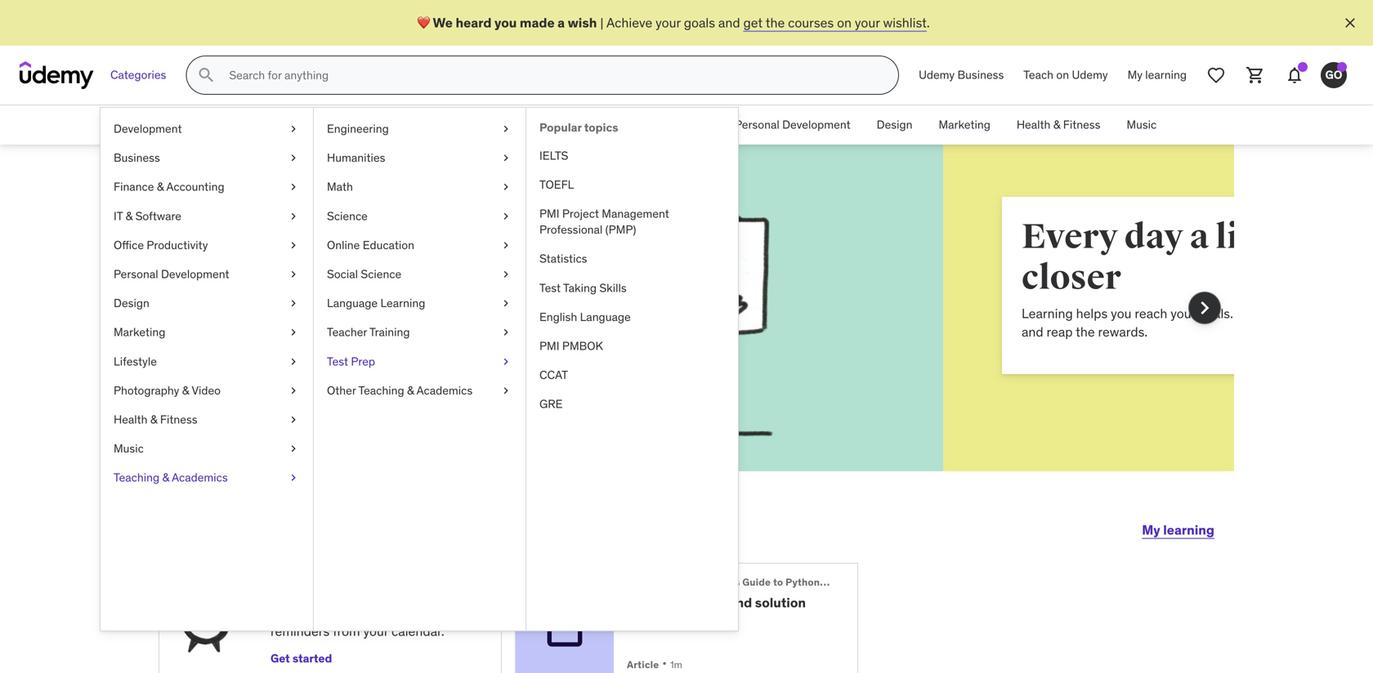 Task type: locate. For each thing, give the bounding box(es) containing it.
1 vertical spatial personal
[[114, 267, 158, 282]]

health for the right health & fitness link
[[1017, 117, 1051, 132]]

office productivity for health & fitness
[[614, 117, 709, 132]]

software for lifestyle
[[135, 209, 181, 223]]

1 horizontal spatial udemy
[[1072, 68, 1108, 82]]

professional
[[539, 222, 603, 237]]

article • 1m
[[627, 656, 682, 672]]

0 vertical spatial pmi
[[539, 206, 559, 221]]

fitness down 'teach on udemy' link
[[1063, 117, 1101, 132]]

0 vertical spatial little
[[1092, 216, 1172, 258]]

❤️   we heard you made a wish | achieve your goals and get the courses on your wishlist .
[[417, 14, 930, 31]]

to up "solution"
[[773, 576, 783, 589]]

health down photography
[[114, 412, 148, 427]]

xsmall image inside design link
[[287, 296, 300, 312]]

on right teach
[[1056, 68, 1069, 82]]

0 horizontal spatial teaching
[[114, 470, 159, 485]]

my learning
[[1128, 68, 1187, 82], [1142, 522, 1215, 539]]

my learning for the topmost my learning link
[[1128, 68, 1187, 82]]

online education
[[327, 238, 414, 252]]

personal development link for health & fitness
[[722, 105, 864, 145]]

little inside "every day a little closer learning helps you reach your goals. keep learning and reap the rewards."
[[1092, 216, 1172, 258]]

1 horizontal spatial test
[[539, 281, 561, 295]]

xsmall image inside health & fitness link
[[287, 412, 300, 428]]

0 horizontal spatial finance & accounting link
[[101, 173, 313, 202]]

pmi
[[539, 206, 559, 221], [539, 339, 559, 353]]

notifications image
[[1285, 65, 1305, 85]]

0 vertical spatial personal development
[[735, 117, 851, 132]]

0 vertical spatial personal
[[735, 117, 780, 132]]

udemy right teach
[[1072, 68, 1108, 82]]

xsmall image
[[287, 150, 300, 166], [499, 150, 512, 166], [499, 179, 512, 195], [499, 208, 512, 224], [499, 237, 512, 253], [499, 266, 512, 282], [287, 296, 300, 312], [287, 354, 300, 370], [499, 354, 512, 370], [287, 383, 300, 399], [287, 412, 300, 428], [287, 441, 300, 457], [287, 470, 300, 486]]

0 vertical spatial design link
[[864, 105, 926, 145]]

1 vertical spatial on
[[1056, 68, 1069, 82]]

software
[[542, 117, 588, 132], [135, 209, 181, 223]]

and left reap
[[898, 324, 920, 340]]

1 vertical spatial finance & accounting link
[[101, 173, 313, 202]]

it
[[520, 117, 530, 132], [114, 209, 123, 223]]

get up calendar.
[[419, 605, 440, 622]]

0 horizontal spatial business
[[114, 150, 160, 165]]

0 horizontal spatial it
[[114, 209, 123, 223]]

0 vertical spatial health & fitness
[[1017, 117, 1101, 132]]

marketing down the udemy business link
[[939, 117, 991, 132]]

xsmall image for test prep
[[499, 354, 512, 370]]

language inside test prep element
[[580, 310, 631, 324]]

my
[[1128, 68, 1143, 82], [1142, 522, 1160, 539]]

xsmall image inside development link
[[287, 121, 300, 137]]

development
[[782, 117, 851, 132], [114, 121, 182, 136], [161, 267, 229, 282]]

your left the goals
[[656, 14, 681, 31]]

1 vertical spatial it & software
[[114, 209, 181, 223]]

office productivity link
[[601, 105, 722, 145], [101, 231, 313, 260]]

goals.
[[1075, 305, 1110, 322]]

xsmall image inside the music link
[[287, 441, 300, 457]]

health & fitness link
[[1004, 105, 1114, 145], [101, 405, 313, 434]]

business left teach
[[958, 68, 1004, 82]]

finance & accounting down development link at the left of the page
[[114, 180, 224, 194]]

0 horizontal spatial you
[[494, 14, 517, 31]]

health for health & fitness link to the bottom
[[114, 412, 148, 427]]

xsmall image inside language learning link
[[499, 296, 512, 312]]

you left made
[[494, 14, 517, 31]]

❤️
[[417, 14, 430, 31]]

xsmall image for online education
[[499, 237, 512, 253]]

go link
[[1314, 56, 1354, 95]]

test taking skills link
[[526, 274, 738, 303]]

1 vertical spatial little
[[282, 605, 308, 622]]

1 vertical spatial marketing link
[[101, 318, 313, 347]]

reminders
[[271, 623, 330, 640]]

business for health & fitness
[[311, 117, 357, 132]]

pmi up professional in the top left of the page
[[539, 206, 559, 221]]

academics up let's
[[172, 470, 228, 485]]

1 horizontal spatial on
[[1056, 68, 1069, 82]]

0 vertical spatial learning
[[1145, 68, 1187, 82]]

0 horizontal spatial it & software
[[114, 209, 181, 223]]

1 pmi from the top
[[539, 206, 559, 221]]

xsmall image for math
[[499, 179, 512, 195]]

a
[[558, 14, 565, 31], [1066, 216, 1086, 258]]

1 horizontal spatial language
[[580, 310, 631, 324]]

test inside test prep link
[[327, 354, 348, 369]]

science up language learning
[[361, 267, 401, 282]]

xsmall image for office productivity
[[287, 237, 300, 253]]

test left prep
[[327, 354, 348, 369]]

0 vertical spatial office productivity
[[614, 117, 709, 132]]

xsmall image for science
[[499, 208, 512, 224]]

fitness
[[1063, 117, 1101, 132], [160, 412, 197, 427]]

0 vertical spatial design
[[877, 117, 913, 132]]

xsmall image for business
[[287, 150, 300, 166]]

1 vertical spatial finance
[[114, 180, 154, 194]]

and left get
[[718, 14, 740, 31]]

the right get
[[766, 14, 785, 31]]

2 vertical spatial learning
[[1163, 522, 1215, 539]]

health & fitness down photography
[[114, 412, 197, 427]]

0 vertical spatial day
[[1001, 216, 1060, 258]]

xsmall image inside the social science link
[[499, 266, 512, 282]]

0 horizontal spatial day
[[342, 605, 363, 622]]

health & fitness down 'teach on udemy' link
[[1017, 117, 1101, 132]]

pmi pmbok link
[[526, 332, 738, 361]]

0 horizontal spatial finance
[[114, 180, 154, 194]]

health & fitness link down 'teach on udemy' link
[[1004, 105, 1114, 145]]

prep
[[351, 354, 375, 369]]

keep learning link
[[1113, 305, 1194, 322]]

0 vertical spatial software
[[542, 117, 588, 132]]

1 horizontal spatial teaching
[[358, 383, 404, 398]]

science up the online
[[327, 209, 368, 223]]

on right courses
[[837, 14, 852, 31]]

0 horizontal spatial marketing
[[114, 325, 165, 340]]

1 horizontal spatial accounting
[[436, 117, 494, 132]]

1 vertical spatial health & fitness link
[[101, 405, 313, 434]]

language learning
[[327, 296, 425, 311]]

productivity
[[647, 117, 709, 132], [147, 238, 208, 252]]

xsmall image for language learning
[[499, 296, 512, 312]]

health down teach
[[1017, 117, 1051, 132]]

language up the teacher
[[327, 296, 378, 311]]

0 vertical spatial health & fitness link
[[1004, 105, 1114, 145]]

pmi for pmi pmbok
[[539, 339, 559, 353]]

1 horizontal spatial finance & accounting link
[[370, 105, 507, 145]]

every
[[898, 216, 995, 258]]

udemy down .
[[919, 68, 955, 82]]

your down adds
[[363, 623, 388, 640]]

other teaching & academics
[[327, 383, 473, 398]]

0 horizontal spatial music link
[[101, 434, 313, 464]]

1 horizontal spatial it
[[520, 117, 530, 132]]

udemy business
[[919, 68, 1004, 82]]

day inside schedule time to learn a little each day adds up. get reminders from your calendar.
[[342, 605, 363, 622]]

xsmall image for humanities
[[499, 150, 512, 166]]

1 horizontal spatial office productivity
[[614, 117, 709, 132]]

xsmall image for teacher training
[[499, 325, 512, 341]]

xsmall image inside lifestyle link
[[287, 354, 300, 370]]

your left the wishlist
[[855, 14, 880, 31]]

finance & accounting link up math link
[[370, 105, 507, 145]]

health & fitness for health & fitness link to the bottom
[[114, 412, 197, 427]]

it for health & fitness
[[520, 117, 530, 132]]

social
[[327, 267, 358, 282]]

started
[[292, 652, 332, 666]]

xsmall image inside other teaching & academics link
[[499, 383, 512, 399]]

lifestyle
[[114, 354, 157, 369]]

photography & video link
[[101, 376, 313, 405]]

health & fitness link down the "video" at the bottom of the page
[[101, 405, 313, 434]]

my for bottom my learning link
[[1142, 522, 1160, 539]]

up.
[[398, 605, 416, 622]]

1 vertical spatial learning
[[1147, 305, 1194, 322]]

carousel element
[[0, 145, 1373, 511]]

marketing link
[[926, 105, 1004, 145], [101, 318, 313, 347]]

teaching
[[358, 383, 404, 398], [114, 470, 159, 485]]

1 vertical spatial office
[[114, 238, 144, 252]]

ielts
[[539, 148, 568, 163]]

xsmall image inside test prep link
[[499, 354, 512, 370]]

finance for lifestyle
[[114, 180, 154, 194]]

wishlist image
[[1206, 65, 1226, 85]]

design for health & fitness
[[877, 117, 913, 132]]

day up reach
[[1001, 216, 1060, 258]]

learning up reap
[[898, 305, 950, 322]]

other teaching & academics link
[[314, 376, 526, 405]]

education
[[363, 238, 414, 252]]

xsmall image for social science
[[499, 266, 512, 282]]

1 horizontal spatial get
[[419, 605, 440, 622]]

0 vertical spatial and
[[718, 14, 740, 31]]

it & software
[[520, 117, 588, 132], [114, 209, 181, 223]]

0 horizontal spatial it & software link
[[101, 202, 313, 231]]

productivity for lifestyle
[[147, 238, 208, 252]]

xsmall image inside online education link
[[499, 237, 512, 253]]

language down skills
[[580, 310, 631, 324]]

pmi inside pmi pmbok link
[[539, 339, 559, 353]]

1 horizontal spatial finance & accounting
[[383, 117, 494, 132]]

1 vertical spatial personal development
[[114, 267, 229, 282]]

marketing for lifestyle
[[114, 325, 165, 340]]

0 vertical spatial finance
[[383, 117, 424, 132]]

toefl
[[539, 177, 574, 192]]

my learning for bottom my learning link
[[1142, 522, 1215, 539]]

business up humanities
[[311, 117, 357, 132]]

teacher
[[327, 325, 367, 340]]

0 vertical spatial teaching
[[358, 383, 404, 398]]

fitness down the photography & video
[[160, 412, 197, 427]]

learning up training
[[380, 296, 425, 311]]

math link
[[314, 173, 526, 202]]

pmi up ccat
[[539, 339, 559, 353]]

finance & accounting up humanities link
[[383, 117, 494, 132]]

1 vertical spatial design link
[[101, 289, 313, 318]]

pmi pmbok
[[539, 339, 603, 353]]

close image
[[1342, 15, 1358, 31]]

online education link
[[314, 231, 526, 260]]

1 vertical spatial a
[[1066, 216, 1086, 258]]

it & software link
[[507, 105, 601, 145], [101, 202, 313, 231]]

marketing
[[939, 117, 991, 132], [114, 325, 165, 340]]

it for lifestyle
[[114, 209, 123, 223]]

get inside get started button
[[271, 652, 290, 666]]

1 horizontal spatial software
[[542, 117, 588, 132]]

marketing link up the "video" at the bottom of the page
[[101, 318, 313, 347]]

get left started at the bottom
[[271, 652, 290, 666]]

1 horizontal spatial marketing
[[939, 117, 991, 132]]

0 vertical spatial accounting
[[436, 117, 494, 132]]

gre link
[[526, 390, 738, 419]]

accounting up humanities link
[[436, 117, 494, 132]]

0 horizontal spatial little
[[282, 605, 308, 622]]

xsmall image inside photography & video link
[[287, 383, 300, 399]]

0 horizontal spatial design
[[114, 296, 149, 311]]

0 vertical spatial marketing
[[939, 117, 991, 132]]

training
[[369, 325, 410, 340]]

1 horizontal spatial learning
[[898, 305, 950, 322]]

let's start learning, gary
[[159, 510, 483, 544]]

a up goals.
[[1066, 216, 1086, 258]]

teacher training link
[[314, 318, 526, 347]]

0 horizontal spatial marketing link
[[101, 318, 313, 347]]

xsmall image for lifestyle
[[287, 354, 300, 370]]

1 horizontal spatial little
[[1092, 216, 1172, 258]]

personal for lifestyle
[[114, 267, 158, 282]]

0 vertical spatial my learning link
[[1118, 56, 1197, 95]]

office productivity link for lifestyle
[[101, 231, 313, 260]]

2 vertical spatial and
[[729, 595, 752, 611]]

Search for anything text field
[[226, 61, 879, 89]]

1 vertical spatial personal development link
[[101, 260, 313, 289]]

marketing for health & fitness
[[939, 117, 991, 132]]

english
[[539, 310, 577, 324]]

you up rewards.
[[988, 305, 1008, 322]]

test
[[539, 281, 561, 295], [327, 354, 348, 369]]

test for test taking skills
[[539, 281, 561, 295]]

pmi project management professional (pmp) link
[[526, 199, 738, 245]]

0 horizontal spatial get
[[271, 652, 290, 666]]

0 vertical spatial it
[[520, 117, 530, 132]]

1 horizontal spatial design
[[877, 117, 913, 132]]

day up from
[[342, 605, 363, 622]]

0 horizontal spatial udemy
[[919, 68, 955, 82]]

xsmall image
[[287, 121, 300, 137], [499, 121, 512, 137], [287, 179, 300, 195], [287, 208, 300, 224], [287, 237, 300, 253], [287, 266, 300, 282], [499, 296, 512, 312], [287, 325, 300, 341], [499, 325, 512, 341], [499, 383, 512, 399]]

0 vertical spatial productivity
[[647, 117, 709, 132]]

pmi inside pmi project management professional (pmp)
[[539, 206, 559, 221]]

1 horizontal spatial personal
[[735, 117, 780, 132]]

music link
[[1114, 105, 1170, 145], [101, 434, 313, 464]]

xsmall image inside engineering link
[[499, 121, 512, 137]]

goals
[[684, 14, 715, 31]]

schedule
[[271, 580, 329, 597]]

1 vertical spatial my
[[1142, 522, 1160, 539]]

0 vertical spatial the
[[766, 14, 785, 31]]

accounting down development link at the left of the page
[[166, 180, 224, 194]]

1 vertical spatial health
[[114, 412, 148, 427]]

1 vertical spatial my learning
[[1142, 522, 1215, 539]]

the
[[766, 14, 785, 31], [952, 324, 972, 340]]

2 pmi from the top
[[539, 339, 559, 353]]

design link for health & fitness
[[864, 105, 926, 145]]

marketing link down the udemy business link
[[926, 105, 1004, 145]]

0 vertical spatial get
[[419, 605, 440, 622]]

1 horizontal spatial the
[[952, 324, 972, 340]]

finance & accounting for lifestyle
[[114, 180, 224, 194]]

test left taking
[[539, 281, 561, 295]]

1 vertical spatial the
[[952, 324, 972, 340]]

test inside the test taking skills link
[[539, 281, 561, 295]]

test for test prep
[[327, 354, 348, 369]]

and down guide
[[729, 595, 752, 611]]

0 horizontal spatial music
[[114, 441, 144, 456]]

0 horizontal spatial personal development link
[[101, 260, 313, 289]]

0 horizontal spatial to
[[363, 580, 376, 597]]

teaching down prep
[[358, 383, 404, 398]]

development for health & fitness
[[782, 117, 851, 132]]

xsmall image for finance & accounting
[[287, 179, 300, 195]]

1 horizontal spatial business
[[311, 117, 357, 132]]

2 udemy from the left
[[1072, 68, 1108, 82]]

office productivity
[[614, 117, 709, 132], [114, 238, 208, 252]]

social science link
[[314, 260, 526, 289]]

development for lifestyle
[[161, 267, 229, 282]]

heard
[[456, 14, 492, 31]]

made
[[520, 14, 555, 31]]

design
[[877, 117, 913, 132], [114, 296, 149, 311]]

xsmall image inside marketing link
[[287, 325, 300, 341]]

2 horizontal spatial business
[[958, 68, 1004, 82]]

business down development link at the left of the page
[[114, 150, 160, 165]]

python
[[786, 576, 820, 589]]

1 horizontal spatial office
[[614, 117, 645, 132]]

your inside schedule time to learn a little each day adds up. get reminders from your calendar.
[[363, 623, 388, 640]]

0 vertical spatial it & software
[[520, 117, 588, 132]]

finance & accounting link down development link at the left of the page
[[101, 173, 313, 202]]

1 vertical spatial office productivity
[[114, 238, 208, 252]]

1 horizontal spatial it & software
[[520, 117, 588, 132]]

toefl link
[[526, 170, 738, 199]]

office for lifestyle
[[114, 238, 144, 252]]

health & fitness
[[1017, 117, 1101, 132], [114, 412, 197, 427]]

xsmall image inside teacher training link
[[499, 325, 512, 341]]

0 horizontal spatial personal development
[[114, 267, 229, 282]]

little up reminders
[[282, 605, 308, 622]]

office productivity link for health & fitness
[[601, 105, 722, 145]]

the down helps
[[952, 324, 972, 340]]

1 vertical spatial it
[[114, 209, 123, 223]]

1 horizontal spatial music
[[1127, 117, 1157, 132]]

shopping cart with 0 items image
[[1246, 65, 1265, 85]]

little up keep
[[1092, 216, 1172, 258]]

academics down test prep link
[[417, 383, 473, 398]]

xsmall image inside science link
[[499, 208, 512, 224]]

learning for bottom my learning link
[[1163, 522, 1215, 539]]

1 vertical spatial teaching
[[114, 470, 159, 485]]

0 vertical spatial personal development link
[[722, 105, 864, 145]]

personal development
[[735, 117, 851, 132], [114, 267, 229, 282]]

finance for health & fitness
[[383, 117, 424, 132]]

xsmall image inside math link
[[499, 179, 512, 195]]

video
[[192, 383, 221, 398]]

let's
[[159, 510, 220, 544]]

1 horizontal spatial health & fitness link
[[1004, 105, 1114, 145]]

day
[[1001, 216, 1060, 258], [342, 605, 363, 622]]

xsmall image for photography & video
[[287, 383, 300, 399]]

teaching up let's
[[114, 470, 159, 485]]

development link
[[101, 114, 313, 144]]

productivity for health & fitness
[[647, 117, 709, 132]]

your right reach
[[1047, 305, 1072, 322]]

xsmall image inside teaching & academics link
[[287, 470, 300, 486]]

marketing up 'lifestyle'
[[114, 325, 165, 340]]

to right time
[[363, 580, 376, 597]]

xsmall image inside business link
[[287, 150, 300, 166]]

business link for health & fitness
[[298, 105, 370, 145]]

xsmall image inside humanities link
[[499, 150, 512, 166]]

a left wish
[[558, 14, 565, 31]]



Task type: describe. For each thing, give the bounding box(es) containing it.
science link
[[314, 202, 526, 231]]

xsmall image for it & software
[[287, 208, 300, 224]]

0 horizontal spatial academics
[[172, 470, 228, 485]]

xsmall image for personal development
[[287, 266, 300, 282]]

teach
[[1024, 68, 1054, 82]]

you have alerts image
[[1337, 62, 1347, 72]]

humanities link
[[314, 144, 526, 173]]

it & software for health & fitness
[[520, 117, 588, 132]]

project
[[562, 206, 599, 221]]

guide
[[742, 576, 771, 589]]

1 udemy from the left
[[919, 68, 955, 82]]

design for lifestyle
[[114, 296, 149, 311]]

wish
[[568, 14, 597, 31]]

xsmall image for development
[[287, 121, 300, 137]]

the inside "every day a little closer learning helps you reach your goals. keep learning and reap the rewards."
[[952, 324, 972, 340]]

xsmall image for health & fitness
[[287, 412, 300, 428]]

language learning link
[[314, 289, 526, 318]]

test taking skills
[[539, 281, 627, 295]]

teaching & academics
[[114, 470, 228, 485]]

marketing link for health & fitness
[[926, 105, 1004, 145]]

11. homework and solution link
[[627, 595, 831, 611]]

programming
[[822, 576, 888, 589]]

keep
[[1113, 305, 1144, 322]]

accounting for lifestyle
[[166, 180, 224, 194]]

xsmall image for design
[[287, 296, 300, 312]]

teach on udemy link
[[1014, 56, 1118, 95]]

accounting for health & fitness
[[436, 117, 494, 132]]

marketing link for lifestyle
[[101, 318, 313, 347]]

taking
[[563, 281, 597, 295]]

0 horizontal spatial language
[[327, 296, 378, 311]]

business link for lifestyle
[[101, 144, 313, 173]]

1 horizontal spatial academics
[[417, 383, 473, 398]]

1 vertical spatial fitness
[[160, 412, 197, 427]]

design link for lifestyle
[[101, 289, 313, 318]]

1 unread notification image
[[1298, 62, 1308, 72]]

1 vertical spatial science
[[361, 267, 401, 282]]

and inside "every day a little closer learning helps you reach your goals. keep learning and reap the rewards."
[[898, 324, 920, 340]]

office productivity for lifestyle
[[114, 238, 208, 252]]

engineering
[[327, 121, 389, 136]]

get inside schedule time to learn a little each day adds up. get reminders from your calendar.
[[419, 605, 440, 622]]

ielts link
[[526, 141, 738, 170]]

schedule time to learn a little each day adds up. get reminders from your calendar.
[[271, 580, 444, 640]]

a
[[271, 605, 279, 622]]

popular topics
[[539, 120, 618, 135]]

closer
[[898, 257, 998, 299]]

business for lifestyle
[[114, 150, 160, 165]]

office for health & fitness
[[614, 117, 645, 132]]

pmi project management professional (pmp)
[[539, 206, 669, 237]]

get started button
[[271, 648, 332, 671]]

0 vertical spatial music link
[[1114, 105, 1170, 145]]

reach
[[1011, 305, 1044, 322]]

music for the music link to the left
[[114, 441, 144, 456]]

categories button
[[101, 56, 176, 95]]

0 vertical spatial you
[[494, 14, 517, 31]]

rewards.
[[975, 324, 1024, 340]]

little inside schedule time to learn a little each day adds up. get reminders from your calendar.
[[282, 605, 308, 622]]

personal development link for lifestyle
[[101, 260, 313, 289]]

next image
[[1192, 295, 1218, 321]]

beginners
[[691, 576, 740, 589]]

teaching & academics link
[[101, 464, 313, 493]]

gary
[[418, 510, 483, 544]]

xsmall image for engineering
[[499, 121, 512, 137]]

your inside "every day a little closer learning helps you reach your goals. keep learning and reap the rewards."
[[1047, 305, 1072, 322]]

a inside "every day a little closer learning helps you reach your goals. keep learning and reap the rewards."
[[1066, 216, 1086, 258]]

submit search image
[[196, 65, 216, 85]]

to inside schedule time to learn a little each day adds up. get reminders from your calendar.
[[363, 580, 376, 597]]

engineering link
[[314, 114, 526, 144]]

1 vertical spatial my learning link
[[1142, 511, 1215, 550]]

teach on udemy
[[1024, 68, 1108, 82]]

calendar.
[[392, 623, 444, 640]]

english language
[[539, 310, 631, 324]]

lifestyle link
[[101, 347, 313, 376]]

day inside "every day a little closer learning helps you reach your goals. keep learning and reap the rewards."
[[1001, 216, 1060, 258]]

you inside "every day a little closer learning helps you reach your goals. keep learning and reap the rewards."
[[988, 305, 1008, 322]]

management
[[602, 206, 669, 221]]

categories
[[110, 68, 166, 82]]

skills
[[599, 281, 627, 295]]

gre
[[539, 397, 563, 412]]

0 vertical spatial fitness
[[1063, 117, 1101, 132]]

finance & accounting for health & fitness
[[383, 117, 494, 132]]

personal development for health & fitness
[[735, 117, 851, 132]]

and inside the ultimate beginners guide to python programming 11. homework and solution
[[729, 595, 752, 611]]

health & fitness for the right health & fitness link
[[1017, 117, 1101, 132]]

topics
[[584, 120, 618, 135]]

pmi for pmi project management professional (pmp)
[[539, 206, 559, 221]]

personal for health & fitness
[[735, 117, 780, 132]]

xsmall image for other teaching & academics
[[499, 383, 512, 399]]

software for health & fitness
[[542, 117, 588, 132]]

helps
[[953, 305, 984, 322]]

.
[[927, 14, 930, 31]]

start
[[226, 510, 289, 544]]

learning for the topmost my learning link
[[1145, 68, 1187, 82]]

statistics
[[539, 251, 587, 266]]

go
[[1325, 68, 1343, 82]]

ccat link
[[526, 361, 738, 390]]

ultimate
[[647, 576, 689, 589]]

solution
[[755, 595, 806, 611]]

english language link
[[526, 303, 738, 332]]

test prep link
[[314, 347, 526, 376]]

to inside the ultimate beginners guide to python programming 11. homework and solution
[[773, 576, 783, 589]]

other
[[327, 383, 356, 398]]

xsmall image for music
[[287, 441, 300, 457]]

test prep
[[327, 354, 375, 369]]

ccat
[[539, 368, 568, 383]]

reap
[[923, 324, 949, 340]]

0 vertical spatial on
[[837, 14, 852, 31]]

music for the topmost the music link
[[1127, 117, 1157, 132]]

math
[[327, 180, 353, 194]]

time
[[332, 580, 360, 597]]

finance & accounting link for lifestyle
[[101, 173, 313, 202]]

0 vertical spatial a
[[558, 14, 565, 31]]

learning,
[[294, 510, 413, 544]]

article
[[627, 659, 659, 672]]

each
[[311, 605, 339, 622]]

xsmall image for marketing
[[287, 325, 300, 341]]

xsmall image for teaching & academics
[[287, 470, 300, 486]]

achieve
[[606, 14, 652, 31]]

test prep element
[[526, 108, 738, 631]]

we
[[433, 14, 453, 31]]

from
[[333, 623, 360, 640]]

courses
[[788, 14, 834, 31]]

0 horizontal spatial learning
[[380, 296, 425, 311]]

•
[[662, 656, 667, 672]]

my for the topmost my learning link
[[1128, 68, 1143, 82]]

every day a little closer learning helps you reach your goals. keep learning and reap the rewards.
[[898, 216, 1194, 340]]

pmbok
[[562, 339, 603, 353]]

get
[[743, 14, 763, 31]]

photography
[[114, 383, 179, 398]]

0 vertical spatial science
[[327, 209, 368, 223]]

wishlist
[[883, 14, 927, 31]]

learning inside "every day a little closer learning helps you reach your goals. keep learning and reap the rewards."
[[1147, 305, 1194, 322]]

it & software link for health & fitness
[[507, 105, 601, 145]]

personal development for lifestyle
[[114, 267, 229, 282]]

udemy image
[[20, 61, 94, 89]]

0 vertical spatial business
[[958, 68, 1004, 82]]

1m
[[670, 659, 682, 672]]

it & software link for lifestyle
[[101, 202, 313, 231]]

udemy business link
[[909, 56, 1014, 95]]

0 horizontal spatial the
[[766, 14, 785, 31]]

humanities
[[327, 150, 385, 165]]

it & software for lifestyle
[[114, 209, 181, 223]]

learning inside "every day a little closer learning helps you reach your goals. keep learning and reap the rewards."
[[898, 305, 950, 322]]

adds
[[366, 605, 394, 622]]

finance & accounting link for health & fitness
[[370, 105, 507, 145]]

teacher training
[[327, 325, 410, 340]]

popular
[[539, 120, 582, 135]]

statistics link
[[526, 245, 738, 274]]



Task type: vqa. For each thing, say whether or not it's contained in the screenshot.
bottom THE 'TEACHING'
yes



